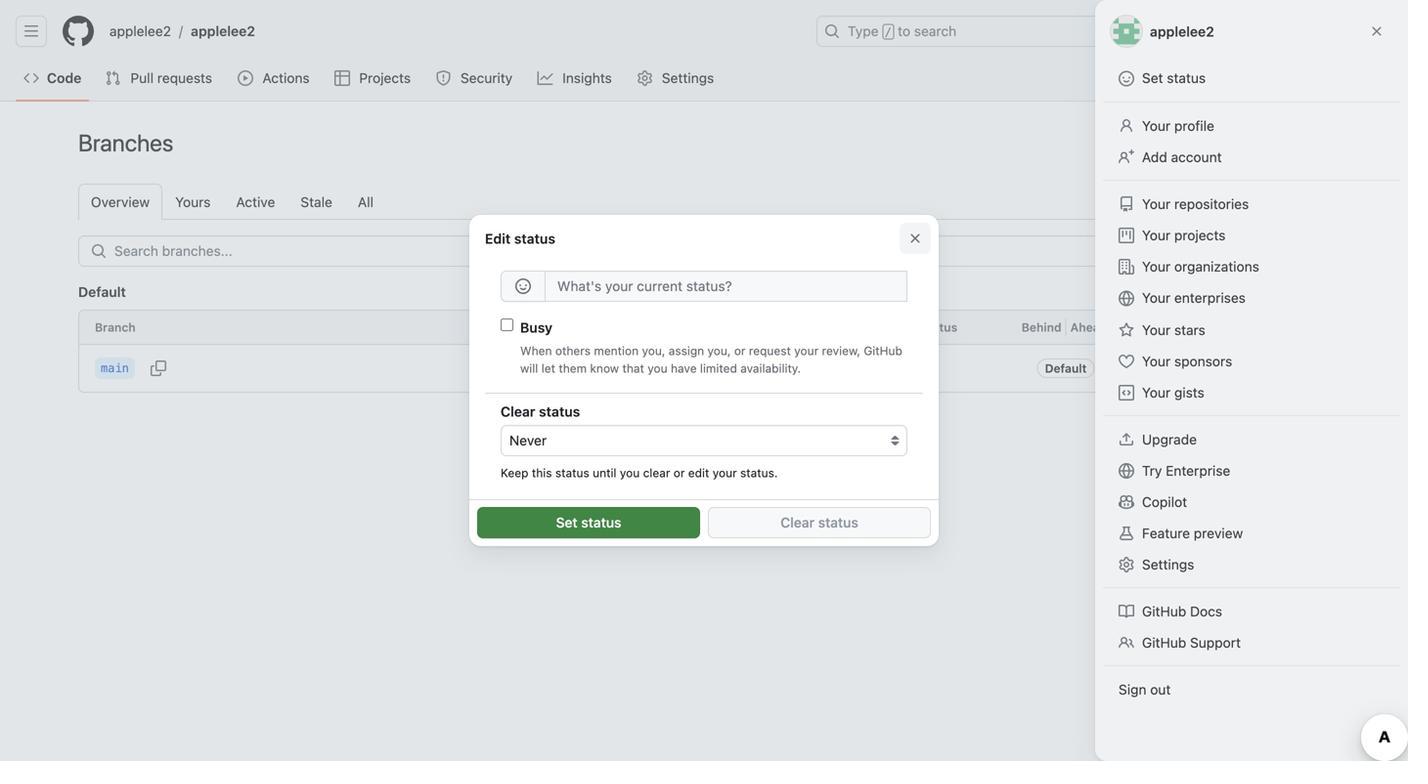 Task type: vqa. For each thing, say whether or not it's contained in the screenshot.
Busy option
yes



Task type: describe. For each thing, give the bounding box(es) containing it.
your projects link
[[1111, 220, 1393, 251]]

minute
[[742, 362, 779, 376]]

stars
[[1175, 322, 1206, 338]]

your profile
[[1142, 118, 1215, 134]]

account
[[1171, 149, 1222, 165]]

to
[[898, 23, 911, 39]]

stale
[[301, 194, 332, 210]]

sign out
[[1119, 682, 1171, 698]]

0 vertical spatial set status
[[1142, 70, 1206, 86]]

type / to search
[[848, 23, 957, 39]]

edit
[[688, 467, 709, 480]]

ahead
[[1071, 321, 1107, 334]]

try
[[1142, 463, 1162, 479]]

gear image
[[637, 70, 653, 86]]

docs
[[1190, 604, 1223, 620]]

copilot
[[1142, 494, 1188, 511]]

your stars
[[1142, 322, 1206, 338]]

1 you, from the left
[[642, 344, 665, 358]]

your gists link
[[1111, 378, 1393, 409]]

clear
[[643, 467, 670, 480]]

sign
[[1119, 682, 1147, 698]]

active link
[[223, 184, 288, 220]]

3 cell from the left
[[1262, 345, 1330, 393]]

insights
[[563, 70, 612, 86]]

add account link
[[1111, 142, 1393, 173]]

status inside button
[[818, 515, 859, 531]]

that
[[622, 362, 644, 375]]

github for github support
[[1142, 635, 1187, 651]]

them
[[559, 362, 587, 375]]

this
[[532, 467, 552, 480]]

enterprises
[[1175, 290, 1246, 306]]

What's your current status? text field
[[545, 271, 908, 302]]

your for your organizations
[[1142, 259, 1171, 275]]

yours link
[[163, 184, 223, 220]]

applelee2 image
[[706, 361, 722, 377]]

list containing applelee2 / applelee2
[[102, 16, 805, 47]]

Busy checkbox
[[501, 319, 513, 331]]

0 vertical spatial default
[[78, 284, 126, 300]]

homepage image
[[63, 16, 94, 47]]

git pull request image
[[105, 70, 121, 86]]

projects link
[[327, 64, 420, 93]]

pull for pull request
[[1151, 321, 1173, 334]]

check
[[882, 321, 919, 334]]

clear status button
[[708, 508, 931, 539]]

your enterprises link
[[1111, 283, 1393, 315]]

your gists
[[1142, 385, 1205, 401]]

request inside column header
[[1176, 321, 1220, 334]]

actions
[[263, 70, 310, 86]]

request inside the busy when others mention you, assign you, or request your review,           github will let them know that you have limited availability.
[[749, 344, 791, 358]]

sponsors
[[1175, 354, 1233, 370]]

search image
[[91, 244, 107, 259]]

your for your sponsors
[[1142, 354, 1171, 370]]

set inside the edit status dialog
[[556, 515, 578, 531]]

stale link
[[288, 184, 345, 220]]

add account
[[1142, 149, 1222, 165]]

2 cell from the left
[[1139, 345, 1262, 393]]

your organizations
[[1142, 259, 1260, 275]]

branch column header
[[78, 310, 694, 345]]

keep
[[501, 467, 529, 480]]

github docs
[[1142, 604, 1223, 620]]

enterprise
[[1166, 463, 1231, 479]]

your profile link
[[1111, 111, 1393, 142]]

your for your profile
[[1142, 118, 1171, 134]]

know
[[590, 362, 619, 375]]

preview
[[1194, 526, 1243, 542]]

0 horizontal spatial or
[[674, 467, 685, 480]]

triangle down image
[[1212, 22, 1227, 38]]

feature
[[1142, 526, 1190, 542]]

code image
[[23, 70, 39, 86]]

check status
[[882, 321, 958, 334]]

2 you, from the left
[[708, 344, 731, 358]]

active
[[236, 194, 275, 210]]

behind
[[1022, 321, 1062, 334]]

upgrade link
[[1111, 424, 1393, 456]]

status inside column header
[[922, 321, 958, 334]]

/ for applelee2
[[179, 23, 183, 39]]

projects
[[359, 70, 411, 86]]

your for your stars
[[1142, 322, 1171, 338]]

you inside the busy when others mention you, assign you, or request your review,           github will let them know that you have limited availability.
[[648, 362, 668, 375]]

settings inside dialog
[[1142, 557, 1195, 573]]

feature preview
[[1142, 526, 1243, 542]]

github for github docs
[[1142, 604, 1187, 620]]

1 horizontal spatial settings link
[[1111, 550, 1393, 581]]

assign
[[669, 344, 704, 358]]

0 vertical spatial settings link
[[629, 64, 723, 93]]

2 applelee2 from the left
[[191, 23, 255, 39]]

or inside the busy when others mention you, assign you, or request your review,           github will let them know that you have limited availability.
[[734, 344, 746, 358]]

out
[[1150, 682, 1171, 698]]

1 vertical spatial you
[[620, 467, 640, 480]]

your repositories
[[1142, 196, 1249, 212]]

actions link
[[230, 64, 319, 93]]

mention
[[594, 344, 639, 358]]

try enterprise link
[[1111, 456, 1393, 487]]

main
[[101, 362, 129, 376]]

your for your projects
[[1142, 227, 1171, 244]]

/ for type
[[885, 25, 892, 39]]

have
[[671, 362, 697, 375]]

requests
[[157, 70, 212, 86]]

your sponsors link
[[1111, 346, 1393, 378]]

availability.
[[741, 362, 801, 375]]

applelee2 / applelee2
[[110, 23, 255, 39]]

until
[[593, 467, 617, 480]]

gists
[[1175, 385, 1205, 401]]

projects
[[1175, 227, 1226, 244]]

search
[[914, 23, 957, 39]]

all link
[[345, 184, 386, 220]]

0 vertical spatial set
[[1142, 70, 1163, 86]]

your for your enterprises
[[1142, 290, 1171, 306]]

sign out link
[[1111, 675, 1393, 706]]

Search branches... text field
[[114, 237, 1329, 266]]

github support
[[1142, 635, 1241, 651]]

1 column header from the left
[[694, 310, 870, 345]]

dialog containing applelee2
[[0, 0, 1408, 762]]

edit
[[485, 231, 511, 247]]



Task type: locate. For each thing, give the bounding box(es) containing it.
0 horizontal spatial set status button
[[477, 508, 700, 539]]

set status button up your profile link
[[1111, 63, 1393, 95]]

security link
[[428, 64, 522, 93]]

1 horizontal spatial /
[[885, 25, 892, 39]]

tab list
[[78, 184, 1330, 220]]

default inside row
[[1045, 362, 1087, 376]]

column header up ago
[[694, 310, 870, 345]]

your left stars
[[1142, 322, 1171, 338]]

behind ahead
[[1022, 321, 1107, 334]]

5 your from the top
[[1142, 290, 1171, 306]]

1 horizontal spatial column header
[[1262, 310, 1330, 345]]

status
[[1167, 70, 1206, 86], [514, 231, 556, 247], [922, 321, 958, 334], [539, 404, 580, 420], [555, 467, 590, 480], [581, 515, 622, 531], [818, 515, 859, 531]]

0 horizontal spatial set status
[[556, 515, 622, 531]]

clear status
[[501, 404, 580, 420], [781, 515, 859, 531]]

or up the 1
[[734, 344, 746, 358]]

1 vertical spatial request
[[749, 344, 791, 358]]

0 vertical spatial your
[[794, 344, 819, 358]]

1 horizontal spatial request
[[1176, 321, 1220, 334]]

or left edit
[[674, 467, 685, 480]]

or
[[734, 344, 746, 358], [674, 467, 685, 480]]

support
[[1190, 635, 1241, 651]]

type
[[848, 23, 879, 39]]

0 horizontal spatial you
[[620, 467, 640, 480]]

1 horizontal spatial your
[[794, 344, 819, 358]]

dialog
[[0, 0, 1408, 762]]

plus image
[[1192, 23, 1208, 39]]

shield image
[[436, 70, 451, 86]]

table image
[[334, 70, 350, 86]]

applelee2 for applelee2
[[1150, 23, 1215, 39]]

0 horizontal spatial pull
[[131, 70, 154, 86]]

row
[[78, 310, 1330, 345], [78, 345, 1330, 393]]

column header up your sponsors link
[[1262, 310, 1330, 345]]

set status up your profile
[[1142, 70, 1206, 86]]

your for your repositories
[[1142, 196, 1171, 212]]

0 vertical spatial request
[[1176, 321, 1220, 334]]

1 vertical spatial clear status
[[781, 515, 859, 531]]

your down your projects
[[1142, 259, 1171, 275]]

settings down feature at the right bottom
[[1142, 557, 1195, 573]]

6 your from the top
[[1142, 322, 1171, 338]]

applelee2 link up pull requests link
[[102, 16, 179, 47]]

will
[[520, 362, 538, 375]]

1 horizontal spatial settings
[[1142, 557, 1195, 573]]

cell
[[870, 345, 993, 393], [1139, 345, 1262, 393], [1262, 345, 1330, 393]]

close image
[[908, 231, 923, 246]]

insights link
[[530, 64, 621, 93]]

0 vertical spatial clear
[[501, 404, 536, 420]]

settings right gear image
[[662, 70, 714, 86]]

pull requests
[[131, 70, 212, 86]]

edit status
[[485, 231, 556, 247]]

request up availability.
[[749, 344, 791, 358]]

2 vertical spatial github
[[1142, 635, 1187, 651]]

2 column header from the left
[[1262, 310, 1330, 345]]

0 vertical spatial you
[[648, 362, 668, 375]]

pull requests link
[[97, 64, 222, 93]]

1 vertical spatial settings link
[[1111, 550, 1393, 581]]

pull request
[[1151, 321, 1220, 334]]

you
[[648, 362, 668, 375], [620, 467, 640, 480]]

pull right git pull request image
[[131, 70, 154, 86]]

status.
[[740, 467, 778, 480]]

organizations
[[1175, 259, 1260, 275]]

your up your projects
[[1142, 196, 1171, 212]]

1 vertical spatial clear
[[781, 515, 815, 531]]

command palette image
[[1136, 23, 1151, 39]]

busy when others mention you, assign you, or request your review,           github will let them know that you have limited availability.
[[520, 320, 903, 375]]

8 your from the top
[[1142, 385, 1171, 401]]

security
[[461, 70, 513, 86]]

github inside the busy when others mention you, assign you, or request your review,           github will let them know that you have limited availability.
[[864, 344, 903, 358]]

your up your gists
[[1142, 354, 1171, 370]]

row containing main
[[78, 345, 1330, 393]]

github down github docs
[[1142, 635, 1187, 651]]

keep this status until you clear or edit your status.
[[501, 467, 778, 480]]

0 vertical spatial clear status
[[501, 404, 580, 420]]

upgrade
[[1142, 432, 1197, 448]]

default down behind ahead
[[1045, 362, 1087, 376]]

your enterprises
[[1142, 290, 1246, 306]]

add
[[1142, 149, 1168, 165]]

pull
[[131, 70, 154, 86], [1151, 321, 1173, 334]]

cell down stars
[[1139, 345, 1262, 393]]

you right until on the left of page
[[620, 467, 640, 480]]

code link
[[16, 64, 89, 93]]

set
[[1142, 70, 1163, 86], [556, 515, 578, 531]]

row containing branch
[[78, 310, 1330, 345]]

2 your from the top
[[1142, 196, 1171, 212]]

0 horizontal spatial you,
[[642, 344, 665, 358]]

busy
[[520, 320, 553, 336]]

graph image
[[538, 70, 553, 86]]

column header
[[694, 310, 870, 345], [1262, 310, 1330, 345]]

your stars link
[[1111, 315, 1393, 346]]

copilot link
[[1111, 487, 1393, 518]]

1 vertical spatial your
[[713, 467, 737, 480]]

1 horizontal spatial applelee2 link
[[183, 16, 263, 47]]

/ up the requests
[[179, 23, 183, 39]]

1 vertical spatial or
[[674, 467, 685, 480]]

copy branch name to clipboard image
[[151, 361, 166, 377]]

github support link
[[1111, 628, 1393, 659]]

0 vertical spatial or
[[734, 344, 746, 358]]

clear
[[501, 404, 536, 420], [781, 515, 815, 531]]

1 horizontal spatial set status
[[1142, 70, 1206, 86]]

1
[[733, 362, 738, 376]]

1 vertical spatial github
[[1142, 604, 1187, 620]]

you right that
[[648, 362, 668, 375]]

applelee2 up your profile
[[1150, 23, 1215, 39]]

github docs link
[[1111, 597, 1393, 628]]

1 applelee2 link from the left
[[102, 16, 179, 47]]

applelee2 link up play icon
[[183, 16, 263, 47]]

1 horizontal spatial you,
[[708, 344, 731, 358]]

0 vertical spatial settings
[[662, 70, 714, 86]]

edit status dialog
[[469, 215, 939, 547]]

/
[[179, 23, 183, 39], [885, 25, 892, 39]]

tab list containing overview
[[78, 184, 1330, 220]]

overview
[[91, 194, 150, 210]]

your sponsors
[[1142, 354, 1233, 370]]

check status column header
[[870, 310, 993, 345]]

0 vertical spatial github
[[864, 344, 903, 358]]

1 vertical spatial set
[[556, 515, 578, 531]]

set down command palette icon
[[1142, 70, 1163, 86]]

your right edit
[[713, 467, 737, 480]]

pull for pull requests
[[131, 70, 154, 86]]

close image
[[1369, 23, 1385, 39]]

pull request column header
[[1139, 310, 1262, 345]]

1 horizontal spatial applelee2
[[191, 23, 255, 39]]

1 horizontal spatial clear status
[[781, 515, 859, 531]]

settings link down preview
[[1111, 550, 1393, 581]]

set status
[[1142, 70, 1206, 86], [556, 515, 622, 531]]

repositories
[[1175, 196, 1249, 212]]

1 horizontal spatial set
[[1142, 70, 1163, 86]]

your up the your stars
[[1142, 290, 1171, 306]]

github
[[864, 344, 903, 358], [1142, 604, 1187, 620], [1142, 635, 1187, 651]]

ago
[[783, 362, 803, 376]]

settings
[[662, 70, 714, 86], [1142, 557, 1195, 573]]

smiley image
[[515, 279, 531, 294]]

branch
[[95, 321, 136, 334]]

1 vertical spatial set status button
[[477, 508, 700, 539]]

applelee2 up pull requests link
[[110, 23, 171, 39]]

0 horizontal spatial your
[[713, 467, 737, 480]]

0 horizontal spatial default
[[78, 284, 126, 300]]

list
[[102, 16, 805, 47]]

github down check
[[864, 344, 903, 358]]

your up the add
[[1142, 118, 1171, 134]]

0 horizontal spatial clear
[[501, 404, 536, 420]]

default up branch
[[78, 284, 126, 300]]

you, up limited
[[708, 344, 731, 358]]

0 horizontal spatial column header
[[694, 310, 870, 345]]

3 applelee2 from the left
[[1150, 23, 1215, 39]]

0 vertical spatial pull
[[131, 70, 154, 86]]

1 your from the top
[[1142, 118, 1171, 134]]

1 horizontal spatial you
[[648, 362, 668, 375]]

set status down until on the left of page
[[556, 515, 622, 531]]

1 horizontal spatial default
[[1045, 362, 1087, 376]]

pull left stars
[[1151, 321, 1173, 334]]

2 applelee2 link from the left
[[183, 16, 263, 47]]

cell down your enterprises link
[[1262, 345, 1330, 393]]

1 row from the top
[[78, 310, 1330, 345]]

applelee2 up play icon
[[191, 23, 255, 39]]

1 cell from the left
[[870, 345, 993, 393]]

branches
[[78, 129, 173, 156]]

feature preview button
[[1111, 518, 1393, 550]]

set status inside the edit status dialog
[[556, 515, 622, 531]]

3 your from the top
[[1142, 227, 1171, 244]]

0 horizontal spatial applelee2 link
[[102, 16, 179, 47]]

set status button down until on the left of page
[[477, 508, 700, 539]]

when
[[520, 344, 552, 358]]

1 vertical spatial settings
[[1142, 557, 1195, 573]]

all
[[358, 194, 374, 210]]

github up github support
[[1142, 604, 1187, 620]]

overview link
[[78, 184, 163, 220]]

4 your from the top
[[1142, 259, 1171, 275]]

others
[[555, 344, 591, 358]]

play image
[[238, 70, 253, 86]]

applelee2 link
[[102, 16, 179, 47], [183, 16, 263, 47]]

1 minute ago
[[733, 362, 803, 376]]

2 row from the top
[[78, 345, 1330, 393]]

yours
[[175, 194, 211, 210]]

you, up that
[[642, 344, 665, 358]]

settings link
[[629, 64, 723, 93], [1111, 550, 1393, 581]]

your left the 'gists'
[[1142, 385, 1171, 401]]

1 horizontal spatial clear
[[781, 515, 815, 531]]

clear status inside clear status button
[[781, 515, 859, 531]]

your inside the busy when others mention you, assign you, or request your review,           github will let them know that you have limited availability.
[[794, 344, 819, 358]]

0 vertical spatial set status button
[[1111, 63, 1393, 95]]

your repositories link
[[1111, 189, 1393, 220]]

1 vertical spatial set status
[[556, 515, 622, 531]]

0 horizontal spatial settings link
[[629, 64, 723, 93]]

your left projects
[[1142, 227, 1171, 244]]

your projects
[[1142, 227, 1226, 244]]

cell down check status
[[870, 345, 993, 393]]

let
[[542, 362, 555, 375]]

1 vertical spatial default
[[1045, 362, 1087, 376]]

your up ago
[[794, 344, 819, 358]]

1 applelee2 from the left
[[110, 23, 171, 39]]

your for your gists
[[1142, 385, 1171, 401]]

0 horizontal spatial settings
[[662, 70, 714, 86]]

0 horizontal spatial clear status
[[501, 404, 580, 420]]

applelee2 for applelee2 / applelee2
[[110, 23, 171, 39]]

request down your enterprises
[[1176, 321, 1220, 334]]

1 horizontal spatial pull
[[1151, 321, 1173, 334]]

7 your from the top
[[1142, 354, 1171, 370]]

default table
[[78, 310, 1330, 393]]

profile
[[1175, 118, 1215, 134]]

applelee2 inside dialog
[[1150, 23, 1215, 39]]

code
[[47, 70, 82, 86]]

review,
[[822, 344, 861, 358]]

2 horizontal spatial applelee2
[[1150, 23, 1215, 39]]

set down keep this status until you clear or edit your status.
[[556, 515, 578, 531]]

1 vertical spatial pull
[[1151, 321, 1173, 334]]

clear inside clear status button
[[781, 515, 815, 531]]

your organizations link
[[1111, 251, 1393, 283]]

0 horizontal spatial request
[[749, 344, 791, 358]]

limited
[[700, 362, 737, 375]]

0 horizontal spatial set
[[556, 515, 578, 531]]

1 horizontal spatial or
[[734, 344, 746, 358]]

settings link right insights
[[629, 64, 723, 93]]

0 horizontal spatial /
[[179, 23, 183, 39]]

0 horizontal spatial applelee2
[[110, 23, 171, 39]]

/ inside type / to search
[[885, 25, 892, 39]]

/ left to
[[885, 25, 892, 39]]

pull inside column header
[[1151, 321, 1173, 334]]

/ inside 'applelee2 / applelee2'
[[179, 23, 183, 39]]

1 horizontal spatial set status button
[[1111, 63, 1393, 95]]



